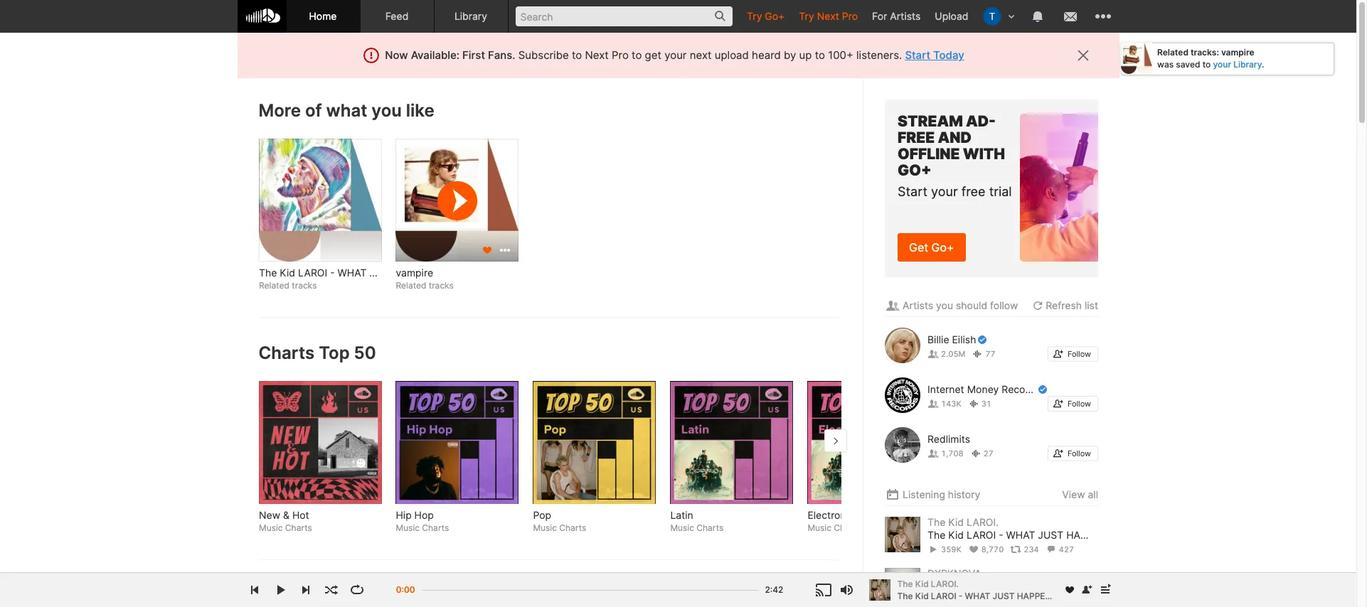 Task type: vqa. For each thing, say whether or not it's contained in the screenshot.
bottom 24
no



Task type: describe. For each thing, give the bounding box(es) containing it.
1 vertical spatial the kid laroi - what just happened element
[[869, 580, 890, 601]]

laroi. for the kid laroi - what just happened link to the bottom
[[931, 579, 959, 589]]

0 vertical spatial artists
[[890, 10, 921, 22]]

hop
[[414, 510, 434, 522]]

electronic element
[[808, 381, 931, 505]]

first
[[462, 48, 485, 62]]

follower image
[[884, 297, 899, 314]]

more
[[259, 100, 301, 121]]

0 vertical spatial free
[[897, 129, 935, 146]]

0 vertical spatial the kid laroi. the kid laroi - what just happened
[[927, 516, 1119, 541]]

1 horizontal spatial next
[[817, 10, 839, 22]]

redlimits
[[927, 433, 970, 445]]

try for try go+
[[747, 10, 762, 22]]

2.05m link
[[927, 349, 965, 359]]

internet money records's avatar element
[[884, 378, 920, 413]]

calendar image
[[884, 487, 899, 504]]

vampire inside "related tracks: vampire was saved to your library ."
[[1221, 47, 1254, 58]]

internet
[[927, 383, 964, 395]]

- inside the kid laroi - what just happened related tracks
[[330, 267, 334, 279]]

start today link
[[905, 48, 964, 62]]

dxrknova
[[927, 568, 981, 580]]

1 vertical spatial the kid laroi. the kid laroi - what just happened
[[897, 579, 1063, 601]]

related inside the kid laroi - what just happened related tracks
[[259, 280, 289, 291]]

latin music charts
[[670, 510, 724, 533]]

go+ for get go+
[[931, 240, 954, 255]]

money
[[967, 383, 999, 395]]

50
[[354, 343, 376, 364]]

home link
[[286, 0, 360, 33]]

feed link
[[360, 0, 434, 33]]

list
[[1084, 299, 1098, 311]]

stream
[[897, 112, 963, 130]]

hot
[[292, 510, 309, 522]]

hip
[[396, 510, 412, 522]]

hip hop music charts
[[396, 510, 449, 533]]

track stats element for the kid laroi.
[[927, 542, 1098, 558]]

upload
[[935, 10, 968, 22]]

0 vertical spatial you
[[371, 100, 402, 121]]

your inside stream ad- free and offline with go+ start your free trial
[[931, 184, 957, 199]]

stream ad- free and offline with go+ start your free trial
[[897, 112, 1011, 199]]

refresh list
[[1045, 299, 1098, 311]]

refresh
[[1045, 299, 1082, 311]]

31 link
[[967, 399, 991, 409]]

available:
[[411, 48, 460, 62]]

get go+
[[909, 240, 954, 255]]

up
[[799, 48, 812, 62]]

41 link
[[1010, 597, 1034, 607]]

library inside "related tracks: vampire was saved to your library ."
[[1233, 59, 1262, 70]]

- for the middle the kid laroi - what just happened link
[[998, 529, 1003, 541]]

hip hop element
[[396, 381, 519, 505]]

related tracks: vampire was saved to your library .
[[1157, 47, 1264, 70]]

2 vertical spatial the kid laroi - what just happened link
[[897, 590, 1063, 603]]

start inside stream ad- free and offline with go+ start your free trial
[[897, 184, 927, 199]]

2,845
[[981, 597, 1003, 607]]

music charts link for latin
[[670, 523, 724, 535]]

1 vertical spatial laroi
[[966, 529, 996, 541]]

Search search field
[[515, 6, 733, 26]]

77
[[985, 349, 995, 359]]

try next pro link
[[792, 0, 865, 32]]

2 vertical spatial what
[[965, 591, 990, 601]]

hip hop link
[[396, 509, 519, 523]]

library link
[[434, 0, 508, 33]]

next up image
[[1096, 582, 1114, 599]]

billie eilish
[[927, 334, 976, 346]]

ad-
[[966, 112, 995, 130]]

the kid laroi - what just happened related tracks
[[259, 267, 451, 291]]

fans.
[[488, 48, 515, 62]]

1,708
[[941, 449, 963, 459]]

follow for internet money records
[[1067, 399, 1091, 409]]

1 vertical spatial you
[[936, 299, 953, 312]]

luck
[[956, 581, 979, 593]]

was
[[1157, 59, 1174, 70]]

234
[[1023, 545, 1039, 555]]

upload link
[[928, 0, 976, 32]]

1 vertical spatial the kid laroi - what just happened link
[[927, 529, 1119, 542]]

8,770
[[981, 545, 1003, 555]]

related tracks: the kid laroi - what just happened element
[[259, 139, 382, 262]]

your inside "related tracks: vampire was saved to your library ."
[[1213, 59, 1231, 70]]

internet money records link
[[927, 383, 1047, 396]]

music for latin
[[670, 523, 694, 533]]

0:00
[[396, 585, 415, 595]]

music charts link for pop
[[533, 523, 586, 535]]

heard
[[752, 48, 781, 62]]

2,845 link
[[967, 597, 1003, 607]]

try for try next pro
[[799, 10, 814, 22]]

redlimits's avatar element
[[884, 427, 920, 463]]

3 follow from the top
[[1067, 449, 1091, 459]]

1,708 link
[[927, 449, 963, 459]]

tracks inside the kid laroi - what just happened related tracks
[[291, 280, 316, 291]]

just for the middle the kid laroi - what just happened link the kid laroi. link
[[1038, 529, 1063, 541]]

77 link
[[971, 349, 995, 359]]

- for the kid laroi - what just happened link to the bottom
[[959, 591, 963, 601]]

to right subscribe
[[572, 48, 582, 62]]

0 vertical spatial start
[[905, 48, 930, 62]]

.
[[1262, 59, 1264, 70]]

for
[[872, 10, 887, 22]]

internet money records
[[927, 383, 1040, 395]]

143k
[[941, 399, 961, 409]]

dxrknova link
[[927, 568, 981, 580]]

offline
[[897, 145, 960, 163]]

call it luck link
[[927, 581, 979, 594]]

should
[[956, 299, 987, 312]]

143k link
[[927, 399, 961, 409]]

related inside vampire related tracks
[[396, 280, 426, 291]]

tracks inside vampire related tracks
[[429, 280, 454, 291]]

upload
[[715, 48, 749, 62]]

call
[[927, 581, 945, 593]]

427
[[1059, 545, 1074, 555]]

charts inside latin music charts
[[697, 523, 724, 533]]

follow button for internet money records
[[1047, 396, 1098, 412]]

41
[[1023, 597, 1034, 607]]

eilish
[[952, 334, 976, 346]]

1 horizontal spatial happened
[[1017, 591, 1063, 601]]

for artists
[[872, 10, 921, 22]]

subscribe
[[518, 48, 569, 62]]

latin element
[[670, 381, 793, 505]]

billie eilish's avatar element
[[884, 328, 920, 363]]

2:42
[[765, 585, 783, 595]]

listeners.
[[856, 48, 902, 62]]

dxrknova call it luck
[[927, 568, 981, 593]]



Task type: locate. For each thing, give the bounding box(es) containing it.
try
[[747, 10, 762, 22], [799, 10, 814, 22]]

the kid laroi. link
[[927, 516, 998, 528], [897, 578, 1056, 590]]

2 vertical spatial just
[[993, 591, 1015, 601]]

tracks:
[[1191, 47, 1219, 58]]

2 track stats element from the top
[[927, 594, 1098, 607]]

happened inside the kid laroi - what just happened related tracks
[[397, 267, 451, 279]]

5 music charts link from the left
[[808, 523, 861, 535]]

0 horizontal spatial happened
[[397, 267, 451, 279]]

pro left get at the top left
[[612, 48, 629, 62]]

progress bar
[[422, 583, 758, 607]]

view
[[1062, 489, 1085, 501]]

1 vertical spatial follow
[[1067, 399, 1091, 409]]

0 horizontal spatial vampire
[[396, 267, 433, 279]]

None search field
[[508, 0, 740, 32]]

go+
[[765, 10, 785, 22], [897, 161, 931, 179], [931, 240, 954, 255]]

billie eilish link
[[927, 334, 987, 346]]

music charts link down the electronic
[[808, 523, 861, 535]]

2 follow from the top
[[1067, 399, 1091, 409]]

2 horizontal spatial just
[[1038, 529, 1063, 541]]

to inside "related tracks: vampire was saved to your library ."
[[1203, 59, 1211, 70]]

music charts link for electronic
[[808, 523, 861, 535]]

it
[[948, 581, 954, 593]]

2 vertical spatial go+
[[931, 240, 954, 255]]

1 vertical spatial -
[[998, 529, 1003, 541]]

and
[[938, 129, 971, 146]]

the kid laroi. link for the kid laroi - what just happened link to the bottom
[[897, 578, 1056, 590]]

related tracks: vampire element
[[396, 139, 519, 262]]

just for the kid laroi - what just happened link to the bottom the kid laroi. link
[[993, 591, 1015, 601]]

0 vertical spatial the kid laroi - what just happened element
[[884, 517, 920, 553]]

go+ for try go+
[[765, 10, 785, 22]]

1 music from the left
[[259, 523, 282, 533]]

1 vertical spatial follow button
[[1047, 396, 1098, 412]]

today
[[933, 48, 964, 62]]

get
[[909, 240, 928, 255]]

start left today
[[905, 48, 930, 62]]

the kid laroi. the kid laroi - what just happened
[[927, 516, 1119, 541], [897, 579, 1063, 601]]

2 vertical spatial laroi
[[931, 591, 956, 601]]

0 vertical spatial the kid laroi. link
[[927, 516, 998, 528]]

1 horizontal spatial library
[[1233, 59, 1262, 70]]

go+ down stream
[[897, 161, 931, 179]]

your down offline
[[931, 184, 957, 199]]

you left should
[[936, 299, 953, 312]]

home
[[309, 10, 337, 22]]

call it luck element
[[884, 569, 920, 604]]

1 horizontal spatial you
[[936, 299, 953, 312]]

your library link
[[1213, 59, 1262, 70]]

library right saved
[[1233, 59, 1262, 70]]

start down offline
[[897, 184, 927, 199]]

artists right follower icon
[[902, 299, 933, 312]]

27
[[983, 449, 993, 459]]

library
[[454, 10, 487, 22], [1233, 59, 1262, 70]]

follow
[[1067, 349, 1091, 359], [1067, 399, 1091, 409], [1067, 449, 1091, 459]]

music inside electronic music charts
[[808, 523, 831, 533]]

music charts link for hip
[[396, 523, 449, 535]]

by
[[784, 48, 796, 62]]

2 horizontal spatial laroi
[[966, 529, 996, 541]]

vampire
[[1221, 47, 1254, 58], [396, 267, 433, 279]]

2 vertical spatial -
[[959, 591, 963, 601]]

2 horizontal spatial your
[[1213, 59, 1231, 70]]

music inside latin music charts
[[670, 523, 694, 533]]

free left trial
[[961, 184, 985, 199]]

&
[[283, 510, 289, 522]]

4 music from the left
[[670, 523, 694, 533]]

the inside the kid laroi - what just happened related tracks
[[259, 267, 277, 279]]

history
[[948, 489, 980, 501]]

0 horizontal spatial try
[[747, 10, 762, 22]]

track stats element for dxrknova
[[927, 594, 1098, 607]]

0 horizontal spatial you
[[371, 100, 402, 121]]

2 horizontal spatial related
[[1157, 47, 1189, 58]]

played
[[335, 586, 391, 606]]

vampire inside vampire related tracks
[[396, 267, 433, 279]]

try next pro
[[799, 10, 858, 22]]

1 vertical spatial library
[[1233, 59, 1262, 70]]

kid
[[279, 267, 295, 279], [948, 516, 963, 528], [948, 529, 963, 541], [915, 579, 929, 589], [915, 591, 929, 601]]

you
[[371, 100, 402, 121], [936, 299, 953, 312]]

saved
[[1176, 59, 1200, 70]]

listening
[[902, 489, 945, 501]]

1 follow from the top
[[1067, 349, 1091, 359]]

0 horizontal spatial free
[[897, 129, 935, 146]]

music charts link down pop
[[533, 523, 586, 535]]

next
[[690, 48, 712, 62]]

vampire link
[[396, 266, 519, 280]]

the kid laroi - what just happened element
[[884, 517, 920, 553], [869, 580, 890, 601]]

1 horizontal spatial -
[[959, 591, 963, 601]]

try up up
[[799, 10, 814, 22]]

1 horizontal spatial tracks
[[429, 280, 454, 291]]

new
[[259, 510, 280, 522]]

5 music from the left
[[808, 523, 831, 533]]

3 music from the left
[[533, 523, 557, 533]]

electronic link
[[808, 509, 931, 523]]

go+ up heard at the right of the page
[[765, 10, 785, 22]]

1 music charts link from the left
[[259, 523, 312, 535]]

of
[[305, 100, 322, 121]]

listening history
[[902, 489, 980, 501]]

latin link
[[670, 509, 793, 523]]

with
[[963, 145, 1005, 163]]

all
[[1088, 489, 1098, 501]]

try up heard at the right of the page
[[747, 10, 762, 22]]

your down tracks:
[[1213, 59, 1231, 70]]

follow button
[[1047, 346, 1098, 362], [1047, 396, 1098, 412], [1047, 446, 1098, 462]]

for artists link
[[865, 0, 928, 32]]

31
[[981, 399, 991, 409]]

you left like
[[371, 100, 402, 121]]

1 vertical spatial free
[[961, 184, 985, 199]]

-
[[330, 267, 334, 279], [998, 529, 1003, 541], [959, 591, 963, 601]]

1 horizontal spatial pro
[[842, 10, 858, 22]]

music charts link for new
[[259, 523, 312, 535]]

the kid laroi - what just happened link
[[259, 266, 451, 280], [927, 529, 1119, 542], [897, 590, 1063, 603]]

0 vertical spatial follow button
[[1047, 346, 1098, 362]]

0 horizontal spatial laroi
[[298, 267, 327, 279]]

0 vertical spatial go+
[[765, 10, 785, 22]]

the kid laroi - what just happened element left call
[[869, 580, 890, 601]]

3 music charts link from the left
[[533, 523, 586, 535]]

to right up
[[815, 48, 825, 62]]

2 vertical spatial follow button
[[1047, 446, 1098, 462]]

0 vertical spatial next
[[817, 10, 839, 22]]

0 vertical spatial just
[[369, 267, 395, 279]]

artists right for on the top right
[[890, 10, 921, 22]]

trial
[[989, 184, 1011, 199]]

2 try from the left
[[799, 10, 814, 22]]

1 horizontal spatial vampire
[[1221, 47, 1254, 58]]

1 horizontal spatial laroi
[[931, 591, 956, 601]]

1 track stats element from the top
[[927, 542, 1098, 558]]

artists
[[890, 10, 921, 22], [902, 299, 933, 312]]

charts inside electronic music charts
[[834, 523, 861, 533]]

0 vertical spatial -
[[330, 267, 334, 279]]

to down tracks:
[[1203, 59, 1211, 70]]

charts inside 'new & hot music charts'
[[285, 523, 312, 533]]

1 vertical spatial artists
[[902, 299, 933, 312]]

0 vertical spatial happened
[[397, 267, 451, 279]]

the kid laroi. link down history
[[927, 516, 998, 528]]

pop
[[533, 510, 551, 522]]

1 vertical spatial the kid laroi. link
[[897, 578, 1056, 590]]

0 vertical spatial the kid laroi - what just happened link
[[259, 266, 451, 280]]

electronic
[[808, 510, 854, 522]]

0 horizontal spatial just
[[369, 267, 395, 279]]

pro
[[842, 10, 858, 22], [612, 48, 629, 62]]

to left get at the top left
[[632, 48, 642, 62]]

2 tracks from the left
[[429, 280, 454, 291]]

related inside "related tracks: vampire was saved to your library ."
[[1157, 47, 1189, 58]]

records
[[1001, 383, 1040, 395]]

music for pop
[[533, 523, 557, 533]]

follow for billie eilish
[[1067, 349, 1091, 359]]

1 vertical spatial just
[[1038, 529, 1063, 541]]

library up the first
[[454, 10, 487, 22]]

0 vertical spatial laroi
[[298, 267, 327, 279]]

like
[[406, 100, 434, 121]]

music charts link down latin
[[670, 523, 724, 535]]

free
[[897, 129, 935, 146], [961, 184, 985, 199]]

track stats element containing 352k
[[927, 594, 1098, 607]]

just left 41 on the right of page
[[993, 591, 1015, 601]]

laroi inside the kid laroi - what just happened related tracks
[[298, 267, 327, 279]]

pop element
[[533, 381, 656, 505]]

vampire related tracks
[[396, 267, 454, 291]]

100+
[[828, 48, 853, 62]]

pop link
[[533, 509, 656, 523]]

track stats element
[[927, 542, 1098, 558], [927, 594, 1098, 607]]

go+ inside stream ad- free and offline with go+ start your free trial
[[897, 161, 931, 179]]

0 horizontal spatial pro
[[612, 48, 629, 62]]

electronic music charts
[[808, 510, 861, 533]]

charts inside pop music charts
[[559, 523, 586, 533]]

1 horizontal spatial what
[[965, 591, 990, 601]]

redlimits link
[[927, 433, 981, 446]]

1 vertical spatial laroi.
[[931, 579, 959, 589]]

0 horizontal spatial next
[[585, 48, 609, 62]]

0 vertical spatial track stats element
[[927, 542, 1098, 558]]

start
[[905, 48, 930, 62], [897, 184, 927, 199]]

free left and
[[897, 129, 935, 146]]

next
[[817, 10, 839, 22], [585, 48, 609, 62]]

0 vertical spatial laroi.
[[966, 516, 998, 528]]

what inside the kid laroi - what just happened related tracks
[[337, 267, 366, 279]]

go+ right get
[[931, 240, 954, 255]]

1 horizontal spatial try
[[799, 10, 814, 22]]

2 vertical spatial happened
[[1017, 591, 1063, 601]]

1 vertical spatial start
[[897, 184, 927, 199]]

0 horizontal spatial library
[[454, 10, 487, 22]]

music for electronic
[[808, 523, 831, 533]]

1 vertical spatial happened
[[1066, 529, 1119, 541]]

1 vertical spatial track stats element
[[927, 594, 1098, 607]]

now
[[385, 48, 408, 62]]

music down latin
[[670, 523, 694, 533]]

1 horizontal spatial free
[[961, 184, 985, 199]]

2 horizontal spatial happened
[[1066, 529, 1119, 541]]

1 vertical spatial what
[[1006, 529, 1035, 541]]

follow
[[990, 299, 1018, 312]]

2 music from the left
[[396, 523, 420, 533]]

just left vampire related tracks
[[369, 267, 395, 279]]

1 vertical spatial next
[[585, 48, 609, 62]]

try go+
[[747, 10, 785, 22]]

follow button for billie eilish
[[1047, 346, 1098, 362]]

0 vertical spatial follow
[[1067, 349, 1091, 359]]

music down new
[[259, 523, 282, 533]]

music down pop
[[533, 523, 557, 533]]

new & hot element
[[259, 381, 382, 505]]

2 music charts link from the left
[[396, 523, 449, 535]]

95 link
[[1040, 597, 1064, 607]]

4 music charts link from the left
[[670, 523, 724, 535]]

2 horizontal spatial -
[[998, 529, 1003, 541]]

352k
[[941, 597, 961, 607]]

the kid laroi. link for the middle the kid laroi - what just happened link
[[927, 516, 998, 528]]

1 vertical spatial go+
[[897, 161, 931, 179]]

the kid laroi. link up 2,845 "link"
[[897, 578, 1056, 590]]

music inside hip hop music charts
[[396, 523, 420, 533]]

new & hot music charts
[[259, 510, 312, 533]]

music charts link down hop
[[396, 523, 449, 535]]

pro left for on the top right
[[842, 10, 858, 22]]

0 horizontal spatial related
[[259, 280, 289, 291]]

latin
[[670, 510, 693, 522]]

your right get at the top left
[[664, 48, 687, 62]]

just up 427 link
[[1038, 529, 1063, 541]]

kid inside the kid laroi - what just happened related tracks
[[279, 267, 295, 279]]

2 horizontal spatial what
[[1006, 529, 1035, 541]]

0 horizontal spatial your
[[664, 48, 687, 62]]

427 link
[[1045, 545, 1074, 555]]

27 link
[[970, 449, 993, 459]]

recently played
[[259, 586, 391, 606]]

charts inside hip hop music charts
[[422, 523, 449, 533]]

laroi
[[298, 267, 327, 279], [966, 529, 996, 541], [931, 591, 956, 601]]

1 horizontal spatial just
[[993, 591, 1015, 601]]

1 horizontal spatial your
[[931, 184, 957, 199]]

next up 100+
[[817, 10, 839, 22]]

1 vertical spatial vampire
[[396, 267, 433, 279]]

track stats element containing 359k
[[927, 542, 1098, 558]]

the kid laroi - what just happened element down calendar "icon" on the bottom of page
[[884, 517, 920, 553]]

0 vertical spatial what
[[337, 267, 366, 279]]

laroi. for the middle the kid laroi - what just happened link
[[966, 516, 998, 528]]

2 follow button from the top
[[1047, 396, 1098, 412]]

new & hot link
[[259, 509, 382, 523]]

tara schultz's avatar element
[[983, 7, 1001, 26]]

0 vertical spatial library
[[454, 10, 487, 22]]

music inside 'new & hot music charts'
[[259, 523, 282, 533]]

1 try from the left
[[747, 10, 762, 22]]

1 vertical spatial pro
[[612, 48, 629, 62]]

what
[[337, 267, 366, 279], [1006, 529, 1035, 541], [965, 591, 990, 601]]

now available: first fans. subscribe to next pro to get your next upload heard by up to 100+ listeners. start today
[[385, 48, 964, 62]]

2 vertical spatial follow
[[1067, 449, 1091, 459]]

next down search search box on the top of page
[[585, 48, 609, 62]]

1 horizontal spatial laroi.
[[966, 516, 998, 528]]

1 horizontal spatial related
[[396, 280, 426, 291]]

0 horizontal spatial tracks
[[291, 280, 316, 291]]

music down hip
[[396, 523, 420, 533]]

pop music charts
[[533, 510, 586, 533]]

music inside pop music charts
[[533, 523, 557, 533]]

0 horizontal spatial -
[[330, 267, 334, 279]]

related
[[1157, 47, 1189, 58], [259, 280, 289, 291], [396, 280, 426, 291]]

1 tracks from the left
[[291, 280, 316, 291]]

0 vertical spatial vampire
[[1221, 47, 1254, 58]]

0 vertical spatial pro
[[842, 10, 858, 22]]

3 follow button from the top
[[1047, 446, 1098, 462]]

0 horizontal spatial what
[[337, 267, 366, 279]]

0 horizontal spatial laroi.
[[931, 579, 959, 589]]

music charts link down &
[[259, 523, 312, 535]]

recently
[[259, 586, 331, 606]]

234 link
[[1010, 545, 1039, 555]]

music down the electronic
[[808, 523, 831, 533]]

just inside the kid laroi - what just happened related tracks
[[369, 267, 395, 279]]

95
[[1054, 597, 1064, 607]]

1 follow button from the top
[[1047, 346, 1098, 362]]



